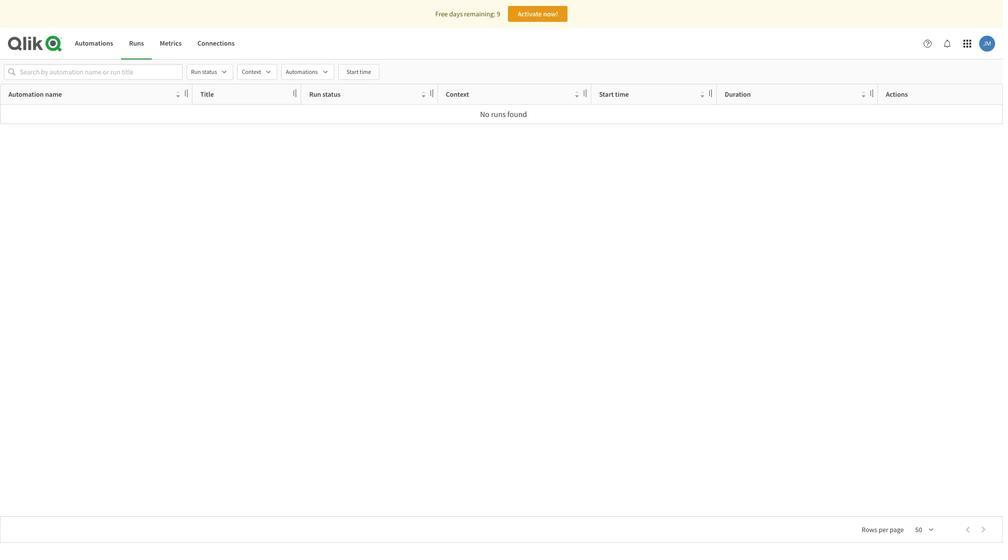 Task type: describe. For each thing, give the bounding box(es) containing it.
activate now! link
[[508, 6, 568, 22]]

duration
[[725, 90, 751, 99]]

now!
[[543, 9, 558, 18]]

9
[[497, 9, 500, 18]]

automations button
[[281, 64, 334, 80]]

runs button
[[121, 28, 152, 60]]

activate
[[518, 9, 542, 18]]

name
[[45, 90, 62, 99]]

run status button
[[187, 64, 233, 80]]

automations button
[[67, 28, 121, 60]]

1 horizontal spatial time
[[615, 90, 629, 99]]

free
[[435, 9, 448, 18]]

runs
[[129, 39, 144, 48]]

runs
[[491, 109, 506, 119]]

tab list containing automations
[[67, 28, 243, 60]]

1 horizontal spatial context
[[446, 90, 469, 99]]

1 vertical spatial start
[[599, 90, 614, 99]]

per
[[879, 526, 889, 534]]

start inside button
[[347, 68, 359, 75]]

1 horizontal spatial start time
[[599, 90, 629, 99]]

1 vertical spatial run
[[309, 90, 321, 99]]

context inside context dropdown button
[[242, 68, 261, 75]]

run inside popup button
[[191, 68, 201, 75]]

automation
[[8, 90, 44, 99]]

connections
[[197, 39, 235, 48]]

automations inside popup button
[[286, 68, 318, 75]]



Task type: vqa. For each thing, say whether or not it's contained in the screenshot.
the leftmost time
yes



Task type: locate. For each thing, give the bounding box(es) containing it.
1 horizontal spatial automations
[[286, 68, 318, 75]]

activate now!
[[518, 9, 558, 18]]

start time
[[347, 68, 371, 75], [599, 90, 629, 99]]

status
[[202, 68, 217, 75], [323, 90, 341, 99]]

metrics
[[160, 39, 182, 48]]

1 horizontal spatial status
[[323, 90, 341, 99]]

1 vertical spatial context
[[446, 90, 469, 99]]

0 horizontal spatial run status
[[191, 68, 217, 75]]

no
[[480, 109, 490, 119]]

automations up search by automation name or run title text box
[[75, 39, 113, 48]]

rows per page
[[862, 526, 904, 534]]

0 vertical spatial automations
[[75, 39, 113, 48]]

0 horizontal spatial automations
[[75, 39, 113, 48]]

0 horizontal spatial run
[[191, 68, 201, 75]]

0 horizontal spatial status
[[202, 68, 217, 75]]

status up title at the left of the page
[[202, 68, 217, 75]]

0 vertical spatial run status
[[191, 68, 217, 75]]

days
[[449, 9, 463, 18]]

1 vertical spatial status
[[323, 90, 341, 99]]

run status inside popup button
[[191, 68, 217, 75]]

start
[[347, 68, 359, 75], [599, 90, 614, 99]]

0 horizontal spatial start time
[[347, 68, 371, 75]]

0 vertical spatial run
[[191, 68, 201, 75]]

free days remaining: 9
[[435, 9, 500, 18]]

0 vertical spatial start
[[347, 68, 359, 75]]

0 vertical spatial time
[[360, 68, 371, 75]]

time inside button
[[360, 68, 371, 75]]

1 horizontal spatial run status
[[309, 90, 341, 99]]

status inside popup button
[[202, 68, 217, 75]]

context button
[[237, 64, 278, 80]]

time
[[360, 68, 371, 75], [615, 90, 629, 99]]

automations right context dropdown button
[[286, 68, 318, 75]]

run status down automations popup button at the left of page
[[309, 90, 341, 99]]

metrics button
[[152, 28, 190, 60]]

run
[[191, 68, 201, 75], [309, 90, 321, 99]]

run status
[[191, 68, 217, 75], [309, 90, 341, 99]]

automations inside button
[[75, 39, 113, 48]]

0 horizontal spatial time
[[360, 68, 371, 75]]

tab list
[[67, 28, 243, 60]]

1 vertical spatial start time
[[599, 90, 629, 99]]

run up title at the left of the page
[[191, 68, 201, 75]]

start time inside button
[[347, 68, 371, 75]]

automation name
[[8, 90, 62, 99]]

actions
[[886, 90, 908, 99]]

rows
[[862, 526, 878, 534]]

0 horizontal spatial start
[[347, 68, 359, 75]]

0 horizontal spatial context
[[242, 68, 261, 75]]

1 vertical spatial run status
[[309, 90, 341, 99]]

status down automations popup button at the left of page
[[323, 90, 341, 99]]

0 vertical spatial status
[[202, 68, 217, 75]]

title
[[200, 90, 214, 99]]

Search by automation name or run title text field
[[20, 64, 167, 80]]

start time button
[[338, 64, 380, 80]]

1 vertical spatial automations
[[286, 68, 318, 75]]

no runs found
[[480, 109, 527, 119]]

1 horizontal spatial start
[[599, 90, 614, 99]]

automations
[[75, 39, 113, 48], [286, 68, 318, 75]]

connections button
[[190, 28, 243, 60]]

1 vertical spatial time
[[615, 90, 629, 99]]

found
[[508, 109, 527, 119]]

1 horizontal spatial run
[[309, 90, 321, 99]]

page
[[890, 526, 904, 534]]

run down automations popup button at the left of page
[[309, 90, 321, 99]]

0 vertical spatial context
[[242, 68, 261, 75]]

remaining:
[[464, 9, 496, 18]]

context
[[242, 68, 261, 75], [446, 90, 469, 99]]

0 vertical spatial start time
[[347, 68, 371, 75]]

run status up title at the left of the page
[[191, 68, 217, 75]]

jeremy miller image
[[980, 36, 995, 52]]



